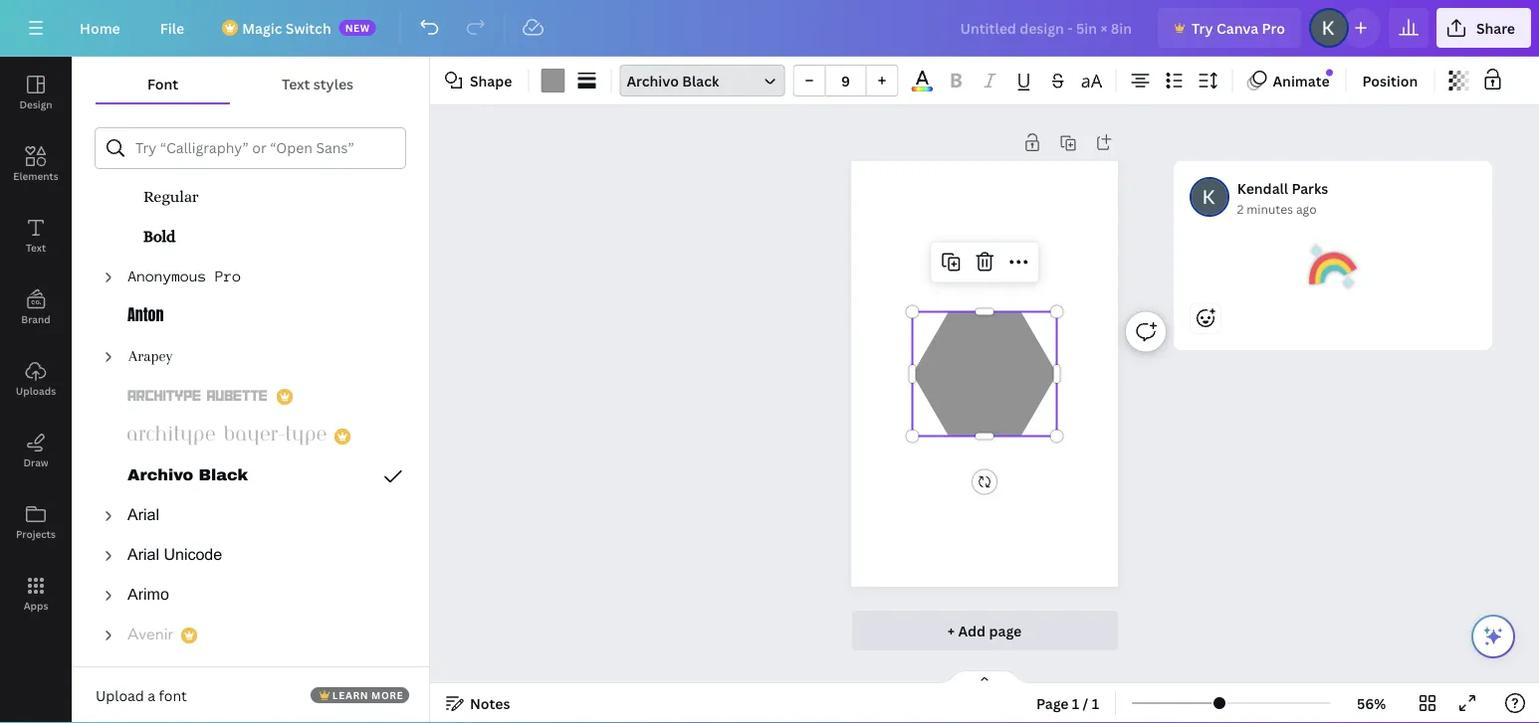 Task type: locate. For each thing, give the bounding box(es) containing it.
uploads
[[16, 384, 56, 398]]

home link
[[64, 8, 136, 48]]

minutes
[[1247, 201, 1293, 217]]

arial unicode image
[[127, 545, 223, 568]]

notes button
[[438, 688, 518, 720]]

architype bayer-type image
[[127, 425, 327, 449]]

2 1 from the left
[[1092, 694, 1099, 713]]

black
[[682, 71, 719, 90]]

bebas neue image
[[127, 664, 185, 688]]

0 vertical spatial text
[[282, 74, 310, 93]]

draw
[[23, 456, 48, 469]]

upload a font
[[96, 686, 187, 705]]

1 vertical spatial text
[[26, 241, 46, 254]]

projects
[[16, 528, 56, 541]]

#919191 image
[[541, 69, 565, 93], [541, 69, 565, 93]]

share button
[[1437, 8, 1531, 48]]

draw button
[[0, 415, 72, 487]]

1 left the /
[[1072, 694, 1079, 713]]

arimo image
[[127, 584, 169, 608]]

text up brand button
[[26, 241, 46, 254]]

+ add page button
[[851, 611, 1118, 651]]

text left styles
[[282, 74, 310, 93]]

kendall parks list
[[1174, 161, 1500, 414]]

text styles button
[[230, 65, 405, 103]]

design button
[[0, 57, 72, 128]]

shape
[[470, 71, 512, 90]]

0 horizontal spatial 1
[[1072, 694, 1079, 713]]

– – number field
[[832, 71, 860, 90]]

anton image
[[127, 306, 163, 330]]

brand
[[21, 313, 50, 326]]

1 right the /
[[1092, 694, 1099, 713]]

Try "Calligraphy" or "Open Sans" search field
[[135, 129, 392, 167]]

animate
[[1273, 71, 1330, 90]]

page
[[1036, 694, 1069, 713]]

design
[[19, 98, 52, 111]]

Design title text field
[[944, 8, 1150, 48]]

text styles
[[282, 74, 353, 93]]

/
[[1083, 694, 1089, 713]]

regular image
[[143, 186, 199, 210]]

archivo black image
[[127, 465, 249, 489]]

font
[[159, 686, 187, 705]]

canva
[[1217, 18, 1259, 37]]

learn more button
[[310, 688, 409, 704]]

magic
[[242, 18, 282, 37]]

1
[[1072, 694, 1079, 713], [1092, 694, 1099, 713]]

notes
[[470, 694, 510, 713]]

projects button
[[0, 487, 72, 559]]

0 horizontal spatial text
[[26, 241, 46, 254]]

new image
[[1326, 69, 1333, 76]]

anonymous pro image
[[127, 266, 241, 290]]

font button
[[96, 65, 230, 103]]

text for text styles
[[282, 74, 310, 93]]

text
[[282, 74, 310, 93], [26, 241, 46, 254]]

parks
[[1292, 179, 1328, 198]]

file button
[[144, 8, 200, 48]]

group
[[793, 65, 898, 97]]

a
[[148, 686, 155, 705]]

page 1 / 1
[[1036, 694, 1099, 713]]

kendall parks 2 minutes ago
[[1237, 179, 1328, 217]]

brand button
[[0, 272, 72, 343]]

56% button
[[1339, 688, 1404, 720]]

1 horizontal spatial 1
[[1092, 694, 1099, 713]]

archivo
[[627, 71, 679, 90]]

1 horizontal spatial text
[[282, 74, 310, 93]]

shape button
[[438, 65, 520, 97]]

archivo black
[[627, 71, 719, 90]]

text inside side panel tab list
[[26, 241, 46, 254]]

kendall
[[1237, 179, 1288, 198]]

share
[[1476, 18, 1515, 37]]

styles
[[313, 74, 353, 93]]



Task type: vqa. For each thing, say whether or not it's contained in the screenshot.
"Upload A Font" at the left of page
yes



Task type: describe. For each thing, give the bounding box(es) containing it.
file
[[160, 18, 184, 37]]

home
[[80, 18, 120, 37]]

learn more
[[332, 689, 404, 702]]

learn
[[332, 689, 369, 702]]

expressing gratitude image
[[1309, 243, 1357, 291]]

apps button
[[0, 559, 72, 630]]

arial image
[[127, 505, 159, 529]]

main menu bar
[[0, 0, 1539, 57]]

arapey image
[[127, 345, 173, 369]]

position
[[1363, 71, 1418, 90]]

avenir image
[[127, 624, 173, 648]]

elements button
[[0, 128, 72, 200]]

page
[[989, 622, 1022, 641]]

upload
[[96, 686, 144, 705]]

position button
[[1355, 65, 1426, 97]]

more
[[371, 689, 404, 702]]

show pages image
[[937, 670, 1032, 686]]

try
[[1192, 18, 1213, 37]]

+
[[948, 622, 955, 641]]

elements
[[13, 169, 58, 183]]

uploads button
[[0, 343, 72, 415]]

add
[[958, 622, 986, 641]]

new
[[345, 21, 370, 34]]

1 1 from the left
[[1072, 694, 1079, 713]]

animate button
[[1241, 65, 1338, 97]]

text button
[[0, 200, 72, 272]]

text for text
[[26, 241, 46, 254]]

color range image
[[912, 87, 933, 92]]

magic switch
[[242, 18, 331, 37]]

56%
[[1357, 694, 1386, 713]]

2
[[1237, 201, 1244, 217]]

apps
[[24, 599, 48, 613]]

ago
[[1296, 201, 1317, 217]]

try canva pro button
[[1158, 8, 1301, 48]]

pro
[[1262, 18, 1285, 37]]

try canva pro
[[1192, 18, 1285, 37]]

canva assistant image
[[1481, 625, 1505, 649]]

architype aubette image
[[127, 385, 269, 409]]

switch
[[286, 18, 331, 37]]

archivo black button
[[620, 65, 785, 97]]

bold image
[[143, 226, 177, 250]]

font
[[147, 74, 178, 93]]

side panel tab list
[[0, 57, 72, 630]]

+ add page
[[948, 622, 1022, 641]]



